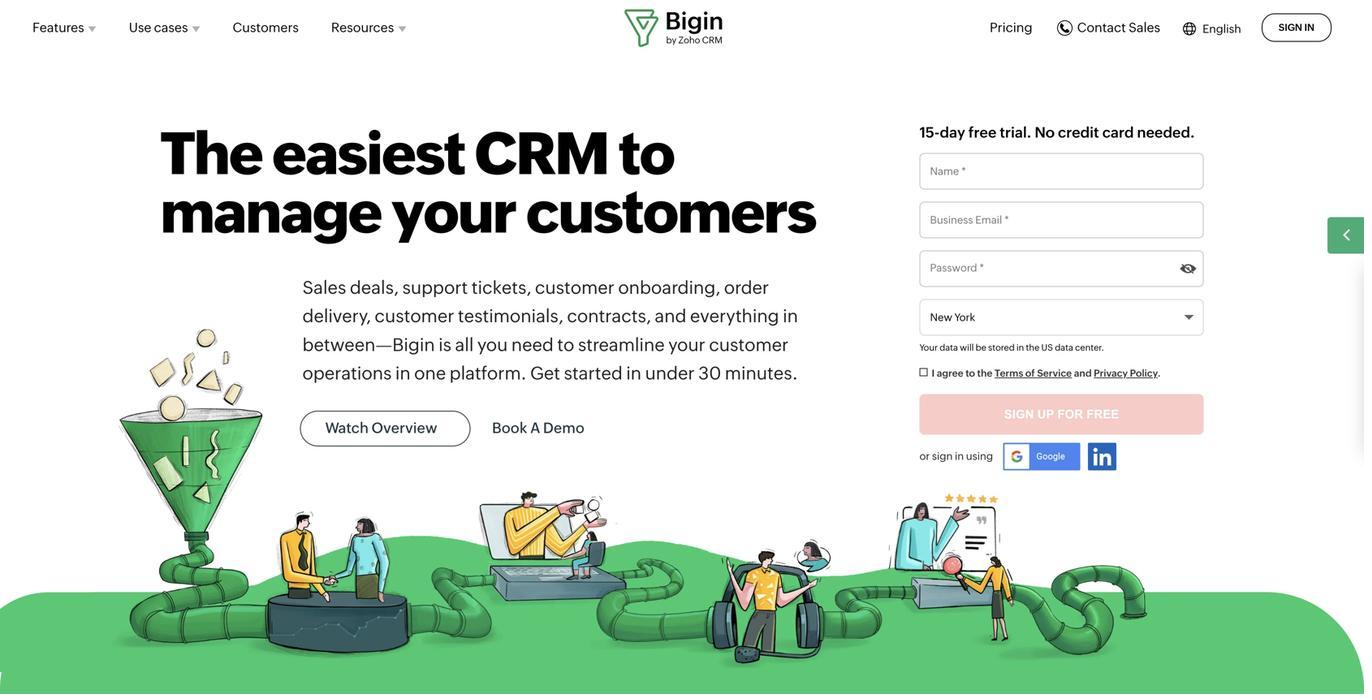 Task type: vqa. For each thing, say whether or not it's contained in the screenshot.
businesses in the bottom of the page
no



Task type: locate. For each thing, give the bounding box(es) containing it.
the left terms
[[977, 368, 992, 379]]

under
[[645, 363, 695, 384]]

1 vertical spatial to
[[557, 334, 574, 355]]

1 horizontal spatial and
[[1074, 368, 1092, 379]]

0 vertical spatial and
[[655, 306, 686, 327]]

customers
[[526, 178, 816, 246]]

0 horizontal spatial and
[[655, 306, 686, 327]]

center.
[[1075, 343, 1104, 353]]

sales right contact
[[1129, 20, 1160, 35]]

sales
[[1129, 20, 1160, 35], [302, 277, 346, 298]]

customer
[[535, 277, 615, 298], [375, 306, 454, 327], [709, 334, 789, 355]]

in right everything
[[783, 306, 798, 327]]

resources
[[331, 20, 394, 35]]

sales inside sales deals, support tickets, customer onboarding, order delivery, customer testimonials, contracts, and everything in between—bigin is all you need to streamline your customer operations in one platform. get started in under 30 minutes.
[[302, 277, 346, 298]]

or sign in using
[[920, 450, 995, 462]]

your inside sales deals, support tickets, customer onboarding, order delivery, customer testimonials, contracts, and everything in between—bigin is all you need to streamline your customer operations in one platform. get started in under 30 minutes.
[[668, 334, 705, 355]]

1 data from the left
[[940, 343, 958, 353]]

.
[[1158, 368, 1161, 379]]

card
[[1102, 124, 1134, 141]]

2 horizontal spatial customer
[[709, 334, 789, 355]]

2 vertical spatial to
[[966, 368, 975, 379]]

and down onboarding,
[[655, 306, 686, 327]]

customer up contracts,
[[535, 277, 615, 298]]

the left the us
[[1026, 343, 1040, 353]]

in right sign
[[955, 450, 964, 462]]

1 vertical spatial the
[[977, 368, 992, 379]]

customer up minutes.
[[709, 334, 789, 355]]

1 horizontal spatial your
[[668, 334, 705, 355]]

1 horizontal spatial customer
[[535, 277, 615, 298]]

policy
[[1130, 368, 1158, 379]]

the
[[1026, 343, 1040, 353], [977, 368, 992, 379]]

15-day free trial. no credit card needed.
[[920, 124, 1195, 141]]

privacy
[[1094, 368, 1128, 379]]

your up the support
[[391, 178, 516, 246]]

0 vertical spatial the
[[1026, 343, 1040, 353]]

us
[[1041, 343, 1053, 353]]

english
[[1203, 22, 1241, 35]]

0 horizontal spatial sales
[[302, 277, 346, 298]]

minutes.
[[725, 363, 798, 384]]

1 vertical spatial sales
[[302, 277, 346, 298]]

streamline
[[578, 334, 665, 355]]

2 horizontal spatial to
[[966, 368, 975, 379]]

customers link
[[233, 6, 299, 50]]

order
[[724, 277, 769, 298]]

1 vertical spatial and
[[1074, 368, 1092, 379]]

all
[[455, 334, 474, 355]]

to
[[619, 120, 674, 187], [557, 334, 574, 355], [966, 368, 975, 379]]

data
[[940, 343, 958, 353], [1055, 343, 1073, 353]]

to inside the easiest crm to manage your customers
[[619, 120, 674, 187]]

1 vertical spatial customer
[[375, 306, 454, 327]]

the easiest crm to manage your customers
[[160, 120, 816, 246]]

customer down the support
[[375, 306, 454, 327]]

of
[[1025, 368, 1035, 379]]

and
[[655, 306, 686, 327], [1074, 368, 1092, 379]]

sales up delivery,
[[302, 277, 346, 298]]

tickets,
[[472, 277, 531, 298]]

use cases
[[129, 20, 188, 35]]

1 horizontal spatial the
[[1026, 343, 1040, 353]]

0 vertical spatial to
[[619, 120, 674, 187]]

book a demo
[[492, 420, 585, 436]]

0 horizontal spatial to
[[557, 334, 574, 355]]

platform.
[[450, 363, 527, 384]]

Name * text field
[[920, 153, 1204, 190]]

everything
[[690, 306, 779, 327]]

1 horizontal spatial data
[[1055, 343, 1073, 353]]

and down center.
[[1074, 368, 1092, 379]]

data left will
[[940, 343, 958, 353]]

your up under
[[668, 334, 705, 355]]

0 horizontal spatial customer
[[375, 306, 454, 327]]

data right the us
[[1055, 343, 1073, 353]]

0 horizontal spatial your
[[391, 178, 516, 246]]

will
[[960, 343, 974, 353]]

the
[[160, 120, 262, 187]]

agree
[[937, 368, 963, 379]]

overview
[[371, 420, 437, 436]]

is
[[439, 334, 451, 355]]

terms
[[995, 368, 1023, 379]]

and inside sales deals, support tickets, customer onboarding, order delivery, customer testimonials, contracts, and everything in between—bigin is all you need to streamline your customer operations in one platform. get started in under 30 minutes.
[[655, 306, 686, 327]]

in
[[783, 306, 798, 327], [1016, 343, 1024, 353], [395, 363, 411, 384], [626, 363, 641, 384], [955, 450, 964, 462]]

between—bigin
[[302, 334, 435, 355]]

pricing
[[990, 20, 1032, 35]]

your
[[391, 178, 516, 246], [668, 334, 705, 355]]

0 horizontal spatial data
[[940, 343, 958, 353]]

in right stored on the right
[[1016, 343, 1024, 353]]

0 vertical spatial your
[[391, 178, 516, 246]]

be
[[976, 343, 986, 353]]

1 horizontal spatial to
[[619, 120, 674, 187]]

Business Email * text field
[[920, 202, 1204, 238]]

0 vertical spatial sales
[[1129, 20, 1160, 35]]

1 horizontal spatial sales
[[1129, 20, 1160, 35]]

30
[[698, 363, 721, 384]]

1 vertical spatial your
[[668, 334, 705, 355]]

contact sales link
[[1057, 20, 1160, 35]]

Password * password field
[[920, 250, 1204, 287]]

trial.
[[1000, 124, 1032, 141]]

None submit
[[920, 394, 1204, 435]]

customers
[[233, 20, 299, 35]]

operations
[[302, 363, 392, 384]]



Task type: describe. For each thing, give the bounding box(es) containing it.
your
[[920, 343, 938, 353]]

in left one
[[395, 363, 411, 384]]

bigin for everyone image
[[0, 329, 1236, 672]]

you
[[477, 334, 508, 355]]

get
[[530, 363, 560, 384]]

stored
[[988, 343, 1015, 353]]

demo
[[543, 420, 585, 436]]

i agree to the terms of service and privacy policy .
[[932, 368, 1161, 379]]

book
[[492, 420, 527, 436]]

easiest
[[272, 120, 465, 187]]

deals,
[[350, 277, 399, 298]]

15-
[[920, 124, 940, 141]]

onboarding,
[[618, 277, 720, 298]]

in down streamline
[[626, 363, 641, 384]]

testimonials,
[[458, 306, 563, 327]]

sign
[[932, 450, 953, 462]]

need
[[511, 334, 554, 355]]

sales deals, support tickets, customer onboarding, order delivery, customer testimonials, contracts, and everything in between—bigin is all you need to streamline your customer operations in one platform. get started in under 30 minutes.
[[302, 277, 798, 384]]

to inside sales deals, support tickets, customer onboarding, order delivery, customer testimonials, contracts, and everything in between—bigin is all you need to streamline your customer operations in one platform. get started in under 30 minutes.
[[557, 334, 574, 355]]

a
[[530, 420, 540, 436]]

support
[[402, 277, 468, 298]]

needed.
[[1137, 124, 1195, 141]]

privacy policy link
[[1094, 368, 1158, 379]]

terms of service link
[[995, 368, 1072, 379]]

no
[[1035, 124, 1055, 141]]

your inside the easiest crm to manage your customers
[[391, 178, 516, 246]]

manage
[[160, 178, 381, 246]]

0 horizontal spatial the
[[977, 368, 992, 379]]

i
[[932, 368, 935, 379]]

contact sales
[[1077, 20, 1160, 35]]

in
[[1304, 22, 1315, 33]]

one
[[414, 363, 446, 384]]

2 vertical spatial customer
[[709, 334, 789, 355]]

sign in link
[[1262, 13, 1332, 42]]

0 vertical spatial customer
[[535, 277, 615, 298]]

sign in
[[1279, 22, 1315, 33]]

using
[[966, 450, 993, 462]]

sales inside "link"
[[1129, 20, 1160, 35]]

watch overview
[[325, 420, 437, 436]]

service
[[1037, 368, 1072, 379]]

sign
[[1279, 22, 1302, 33]]

your data will be stored in the us data center.
[[920, 343, 1104, 353]]

credit
[[1058, 124, 1099, 141]]

2 data from the left
[[1055, 343, 1073, 353]]

pricing link
[[990, 18, 1032, 37]]

delivery,
[[302, 306, 371, 327]]

started
[[564, 363, 623, 384]]

features
[[32, 20, 84, 35]]

book a demo link
[[483, 411, 602, 446]]

or
[[920, 450, 930, 462]]

contact
[[1077, 20, 1126, 35]]

watch
[[325, 420, 369, 436]]

use
[[129, 20, 151, 35]]

crm
[[475, 120, 609, 187]]

free
[[968, 124, 996, 141]]

day
[[940, 124, 965, 141]]

cases
[[154, 20, 188, 35]]

contracts,
[[567, 306, 651, 327]]



